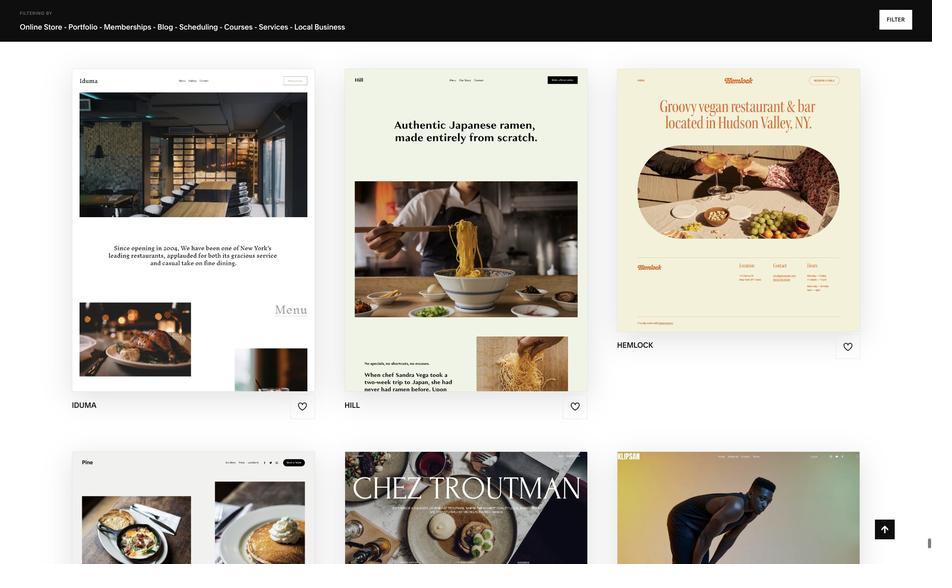 Task type: vqa. For each thing, say whether or not it's contained in the screenshot.
Media
no



Task type: describe. For each thing, give the bounding box(es) containing it.
start with iduma button
[[146, 205, 240, 230]]

hill image
[[345, 69, 587, 391]]

troutman image
[[345, 452, 587, 565]]

hemlock inside button
[[739, 182, 783, 193]]

4 - from the left
[[175, 22, 178, 31]]

pine image
[[72, 452, 314, 565]]

iduma image
[[72, 69, 314, 391]]

filter button
[[880, 10, 912, 30]]

start with hemlock
[[685, 182, 783, 193]]

preview troutman link
[[420, 547, 512, 565]]

tantillo
[[345, 17, 379, 26]]

add hemlock to your favorites list image
[[843, 342, 853, 352]]

with for hemlock
[[714, 182, 737, 193]]

start for start with hemlock
[[685, 182, 712, 193]]

2 - from the left
[[99, 22, 102, 31]]

troutman inside button
[[463, 537, 514, 547]]

local
[[294, 22, 313, 31]]

start for start with hill
[[425, 212, 452, 223]]

courses
[[224, 22, 253, 31]]

filter
[[887, 16, 905, 23]]

preview hill
[[436, 230, 496, 240]]

2 vertical spatial hemlock
[[617, 341, 653, 350]]

preview hill link
[[436, 223, 496, 247]]

preview hemlock link
[[696, 193, 781, 217]]

start for start with iduma
[[146, 212, 173, 223]]

2 vertical spatial hill
[[345, 401, 360, 410]]

online
[[20, 22, 42, 31]]

with for hill
[[454, 212, 477, 223]]

store
[[44, 22, 62, 31]]

scheduling
[[179, 22, 218, 31]]

online store - portfolio - memberships - blog - scheduling - courses - services - local business
[[20, 22, 345, 31]]

memberships
[[104, 22, 151, 31]]

add iduma to your favorites list image
[[298, 402, 307, 412]]

by
[[46, 11, 52, 16]]

start with iduma
[[146, 212, 231, 223]]

business
[[314, 22, 345, 31]]

add hill to your favorites list image
[[570, 402, 580, 412]]



Task type: locate. For each thing, give the bounding box(es) containing it.
hill inside button
[[479, 212, 498, 223]]

5 - from the left
[[220, 22, 223, 31]]

1 vertical spatial hemlock
[[737, 200, 781, 210]]

0 vertical spatial hemlock
[[739, 182, 783, 193]]

1 vertical spatial preview
[[436, 230, 475, 240]]

-
[[64, 22, 67, 31], [99, 22, 102, 31], [153, 22, 156, 31], [175, 22, 178, 31], [220, 22, 223, 31], [254, 22, 257, 31], [290, 22, 293, 31]]

0 vertical spatial iduma
[[201, 212, 231, 223]]

0 vertical spatial preview
[[696, 200, 735, 210]]

with for iduma
[[176, 212, 198, 223]]

troutman
[[463, 537, 514, 547], [461, 554, 512, 565]]

troutman up preview troutman 'link'
[[463, 537, 514, 547]]

hemlock image
[[618, 69, 860, 331]]

1 - from the left
[[64, 22, 67, 31]]

- right blog
[[175, 22, 178, 31]]

troutman inside 'link'
[[461, 554, 512, 565]]

start with hill button
[[425, 205, 507, 230]]

start inside button
[[409, 537, 436, 547]]

1 vertical spatial troutman
[[461, 554, 512, 565]]

start with hemlock button
[[685, 175, 793, 200]]

- right portfolio
[[99, 22, 102, 31]]

hemlock
[[739, 182, 783, 193], [737, 200, 781, 210], [617, 341, 653, 350]]

filtering
[[20, 11, 45, 16]]

start for start with troutman
[[409, 537, 436, 547]]

0 horizontal spatial iduma
[[72, 401, 96, 410]]

start with troutman
[[409, 537, 514, 547]]

back to top image
[[880, 525, 890, 535]]

with inside button
[[438, 537, 461, 547]]

preview for preview hill
[[436, 230, 475, 240]]

- right "courses"
[[254, 22, 257, 31]]

preview inside 'link'
[[420, 554, 459, 565]]

- left local
[[290, 22, 293, 31]]

filtering by
[[20, 11, 52, 16]]

preview down start with troutman
[[420, 554, 459, 565]]

iduma
[[201, 212, 231, 223], [72, 401, 96, 410]]

with
[[714, 182, 737, 193], [176, 212, 198, 223], [454, 212, 477, 223], [438, 537, 461, 547]]

with for troutman
[[438, 537, 461, 547]]

portfolio
[[68, 22, 98, 31]]

preview hemlock
[[696, 200, 781, 210]]

preview down start with hill
[[436, 230, 475, 240]]

blog
[[157, 22, 173, 31]]

preview down 'start with hemlock' in the top right of the page
[[696, 200, 735, 210]]

preview for preview hemlock
[[696, 200, 735, 210]]

start with hill
[[425, 212, 498, 223]]

0 vertical spatial troutman
[[463, 537, 514, 547]]

services
[[259, 22, 288, 31]]

- left blog
[[153, 22, 156, 31]]

1 horizontal spatial iduma
[[201, 212, 231, 223]]

preview for preview troutman
[[420, 554, 459, 565]]

0 vertical spatial hill
[[479, 212, 498, 223]]

6 - from the left
[[254, 22, 257, 31]]

start with troutman button
[[409, 530, 523, 555]]

1 vertical spatial hill
[[477, 230, 496, 240]]

7 - from the left
[[290, 22, 293, 31]]

- left "courses"
[[220, 22, 223, 31]]

- right store in the left of the page
[[64, 22, 67, 31]]

2 vertical spatial preview
[[420, 554, 459, 565]]

start
[[685, 182, 712, 193], [146, 212, 173, 223], [425, 212, 452, 223], [409, 537, 436, 547]]

iduma inside button
[[201, 212, 231, 223]]

hill
[[479, 212, 498, 223], [477, 230, 496, 240], [345, 401, 360, 410]]

preview troutman
[[420, 554, 512, 565]]

preview
[[696, 200, 735, 210], [436, 230, 475, 240], [420, 554, 459, 565]]

1 vertical spatial iduma
[[72, 401, 96, 410]]

troutman down start with troutman
[[461, 554, 512, 565]]

klipsan image
[[618, 452, 860, 565]]

3 - from the left
[[153, 22, 156, 31]]



